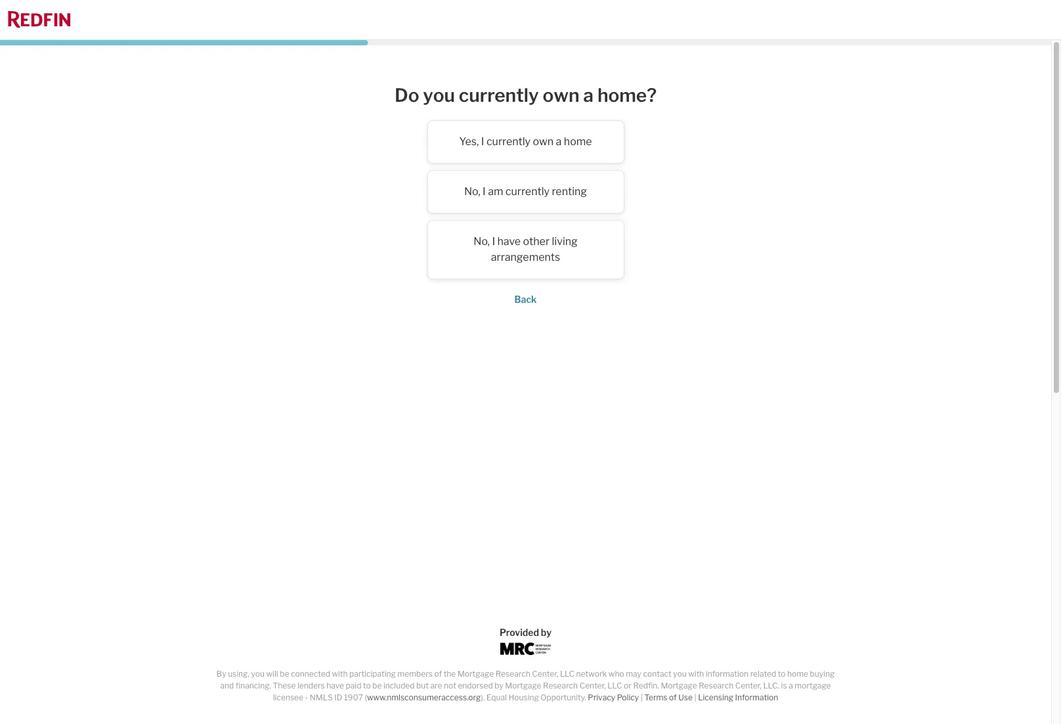 Task type: locate. For each thing, give the bounding box(es) containing it.
i inside no, i have other living arrangements
[[492, 235, 495, 247]]

by up the 'mortgage research center' image
[[541, 627, 552, 638]]

1 horizontal spatial be
[[373, 681, 382, 691]]

0 horizontal spatial to
[[363, 681, 371, 691]]

own down do you currently own a home?
[[533, 135, 554, 148]]

you right contact
[[674, 669, 687, 679]]

research up housing
[[496, 669, 531, 679]]

0 horizontal spatial a
[[556, 135, 562, 148]]

by using, you will be connected with participating members of the mortgage research center, llc network who may contact you with information related to home buying and financing. these lenders have paid to be included but are not endorsed by mortgage research center, llc or redfin. mortgage research center, llc. is a mortgage licensee - nmls id 1907 (
[[217, 669, 835, 702]]

1 vertical spatial by
[[495, 681, 504, 691]]

center, down network
[[580, 681, 606, 691]]

of inside by using, you will be connected with participating members of the mortgage research center, llc network who may contact you with information related to home buying and financing. these lenders have paid to be included but are not endorsed by mortgage research center, llc or redfin. mortgage research center, llc. is a mortgage licensee - nmls id 1907 (
[[435, 669, 442, 679]]

own
[[543, 84, 580, 106], [533, 135, 554, 148]]

0 horizontal spatial llc
[[560, 669, 575, 679]]

www.nmlsconsumeraccess.org link
[[367, 693, 481, 702]]

i
[[482, 135, 485, 148], [483, 185, 486, 198], [492, 235, 495, 247]]

center,
[[532, 669, 559, 679], [580, 681, 606, 691], [736, 681, 762, 691]]

0 horizontal spatial with
[[332, 669, 348, 679]]

with up the use
[[689, 669, 705, 679]]

i up arrangements
[[492, 235, 495, 247]]

a up renting
[[556, 135, 562, 148]]

research up opportunity.
[[544, 681, 578, 691]]

be down participating
[[373, 681, 382, 691]]

a right the is
[[789, 681, 794, 691]]

the
[[444, 669, 456, 679]]

of
[[435, 669, 442, 679], [670, 693, 677, 702]]

0 horizontal spatial mortgage
[[458, 669, 494, 679]]

1 vertical spatial of
[[670, 693, 677, 702]]

to up the is
[[778, 669, 786, 679]]

currently
[[459, 84, 539, 106], [487, 135, 531, 148], [506, 185, 550, 198]]

1 vertical spatial i
[[483, 185, 486, 198]]

1 vertical spatial be
[[373, 681, 382, 691]]

research up the licensing
[[699, 681, 734, 691]]

1 vertical spatial to
[[363, 681, 371, 691]]

0 vertical spatial currently
[[459, 84, 539, 106]]

have
[[498, 235, 521, 247], [327, 681, 344, 691]]

terms of use link
[[645, 693, 693, 702]]

1 horizontal spatial with
[[689, 669, 705, 679]]

1 horizontal spatial of
[[670, 693, 677, 702]]

llc up privacy policy link
[[608, 681, 623, 691]]

).
[[481, 693, 485, 702]]

opportunity.
[[541, 693, 587, 702]]

1 horizontal spatial have
[[498, 235, 521, 247]]

mortgage up the use
[[661, 681, 698, 691]]

are
[[431, 681, 443, 691]]

home
[[564, 135, 592, 148], [788, 669, 809, 679]]

| down 'redfin.'
[[641, 693, 643, 702]]

home up mortgage
[[788, 669, 809, 679]]

a
[[556, 135, 562, 148], [789, 681, 794, 691]]

you right do
[[423, 84, 455, 106]]

1 horizontal spatial research
[[544, 681, 578, 691]]

related
[[751, 669, 777, 679]]

1 vertical spatial own
[[533, 135, 554, 148]]

own inside the do you currently own a home? option group
[[533, 135, 554, 148]]

2 vertical spatial i
[[492, 235, 495, 247]]

-
[[305, 693, 308, 702]]

research
[[496, 669, 531, 679], [544, 681, 578, 691], [699, 681, 734, 691]]

you
[[423, 84, 455, 106], [251, 669, 265, 679], [674, 669, 687, 679]]

0 vertical spatial i
[[482, 135, 485, 148]]

1 vertical spatial llc
[[608, 681, 623, 691]]

no, down am
[[474, 235, 490, 247]]

llc up opportunity.
[[560, 669, 575, 679]]

to
[[778, 669, 786, 679], [363, 681, 371, 691]]

provided
[[500, 627, 539, 638]]

other
[[523, 235, 550, 247]]

equal
[[487, 693, 507, 702]]

am
[[488, 185, 504, 198]]

i right yes, at the top
[[482, 135, 485, 148]]

1 vertical spatial currently
[[487, 135, 531, 148]]

no, i have other living arrangements
[[474, 235, 578, 263]]

0 horizontal spatial center,
[[532, 669, 559, 679]]

terms
[[645, 693, 668, 702]]

mortgage up endorsed
[[458, 669, 494, 679]]

lenders
[[298, 681, 325, 691]]

with up paid
[[332, 669, 348, 679]]

have up id
[[327, 681, 344, 691]]

0 vertical spatial own
[[543, 84, 580, 106]]

no, left am
[[465, 185, 481, 198]]

2 with from the left
[[689, 669, 705, 679]]

own up yes, i currently own a home
[[543, 84, 580, 106]]

or
[[624, 681, 632, 691]]

currently for i
[[487, 135, 531, 148]]

(
[[365, 693, 367, 702]]

2 vertical spatial currently
[[506, 185, 550, 198]]

| right the use
[[695, 693, 697, 702]]

privacy
[[588, 693, 616, 702]]

llc
[[560, 669, 575, 679], [608, 681, 623, 691]]

0 horizontal spatial |
[[641, 693, 643, 702]]

1 horizontal spatial |
[[695, 693, 697, 702]]

0 vertical spatial a
[[556, 135, 562, 148]]

1 horizontal spatial llc
[[608, 681, 623, 691]]

0 vertical spatial no,
[[465, 185, 481, 198]]

a inside option group
[[556, 135, 562, 148]]

mortgage up housing
[[506, 681, 542, 691]]

with
[[332, 669, 348, 679], [689, 669, 705, 679]]

be
[[280, 669, 289, 679], [373, 681, 382, 691]]

center, up information
[[736, 681, 762, 691]]

2 horizontal spatial center,
[[736, 681, 762, 691]]

using,
[[228, 669, 250, 679]]

1 vertical spatial home
[[788, 669, 809, 679]]

llc.
[[764, 681, 780, 691]]

is
[[782, 681, 788, 691]]

have up arrangements
[[498, 235, 521, 247]]

be up the these
[[280, 669, 289, 679]]

privacy policy link
[[588, 693, 639, 702]]

you up financing.
[[251, 669, 265, 679]]

nmls
[[310, 693, 333, 702]]

0 horizontal spatial you
[[251, 669, 265, 679]]

not
[[444, 681, 457, 691]]

i left am
[[483, 185, 486, 198]]

but
[[417, 681, 429, 691]]

paid
[[346, 681, 362, 691]]

of left the
[[435, 669, 442, 679]]

0 horizontal spatial have
[[327, 681, 344, 691]]

may
[[626, 669, 642, 679]]

currently up yes, i currently own a home
[[459, 84, 539, 106]]

1 vertical spatial no,
[[474, 235, 490, 247]]

to up (
[[363, 681, 371, 691]]

of left the use
[[670, 693, 677, 702]]

own for a
[[533, 135, 554, 148]]

2 horizontal spatial research
[[699, 681, 734, 691]]

1 horizontal spatial home
[[788, 669, 809, 679]]

members
[[398, 669, 433, 679]]

0 vertical spatial of
[[435, 669, 442, 679]]

0 vertical spatial by
[[541, 627, 552, 638]]

0 vertical spatial be
[[280, 669, 289, 679]]

by inside by using, you will be connected with participating members of the mortgage research center, llc network who may contact you with information related to home buying and financing. these lenders have paid to be included but are not endorsed by mortgage research center, llc or redfin. mortgage research center, llc. is a mortgage licensee - nmls id 1907 (
[[495, 681, 504, 691]]

renting
[[552, 185, 587, 198]]

|
[[641, 693, 643, 702], [695, 693, 697, 702]]

financing.
[[236, 681, 271, 691]]

mortgage
[[458, 669, 494, 679], [506, 681, 542, 691], [661, 681, 698, 691]]

0 horizontal spatial be
[[280, 669, 289, 679]]

0 vertical spatial home
[[564, 135, 592, 148]]

1 with from the left
[[332, 669, 348, 679]]

no, inside no, i have other living arrangements
[[474, 235, 490, 247]]

by up equal
[[495, 681, 504, 691]]

home up renting
[[564, 135, 592, 148]]

1 horizontal spatial a
[[789, 681, 794, 691]]

1 vertical spatial have
[[327, 681, 344, 691]]

included
[[384, 681, 415, 691]]

0 horizontal spatial of
[[435, 669, 442, 679]]

yes,
[[460, 135, 479, 148]]

do
[[395, 84, 420, 106]]

1 horizontal spatial by
[[541, 627, 552, 638]]

redfin.
[[634, 681, 660, 691]]

0 horizontal spatial by
[[495, 681, 504, 691]]

2 horizontal spatial you
[[674, 669, 687, 679]]

0 vertical spatial have
[[498, 235, 521, 247]]

own for a home?
[[543, 84, 580, 106]]

center, up opportunity.
[[532, 669, 559, 679]]

1 horizontal spatial to
[[778, 669, 786, 679]]

0 horizontal spatial home
[[564, 135, 592, 148]]

currently right yes, at the top
[[487, 135, 531, 148]]

participating
[[350, 669, 396, 679]]

information
[[706, 669, 749, 679]]

by
[[541, 627, 552, 638], [495, 681, 504, 691]]

policy
[[617, 693, 639, 702]]

no,
[[465, 185, 481, 198], [474, 235, 490, 247]]

currently right am
[[506, 185, 550, 198]]

1 vertical spatial a
[[789, 681, 794, 691]]



Task type: describe. For each thing, give the bounding box(es) containing it.
www.nmlsconsumeraccess.org
[[367, 693, 481, 702]]

licensee
[[273, 693, 304, 702]]

0 vertical spatial llc
[[560, 669, 575, 679]]

will
[[266, 669, 278, 679]]

housing
[[509, 693, 539, 702]]

2 | from the left
[[695, 693, 697, 702]]

back
[[515, 293, 537, 305]]

i for have
[[492, 235, 495, 247]]

0 vertical spatial to
[[778, 669, 786, 679]]

0 horizontal spatial research
[[496, 669, 531, 679]]

no, i am currently renting
[[465, 185, 587, 198]]

www.nmlsconsumeraccess.org ). equal housing opportunity. privacy policy | terms of use | licensing information
[[367, 693, 779, 702]]

who
[[609, 669, 625, 679]]

back button
[[515, 293, 537, 305]]

yes, i currently own a home
[[460, 135, 592, 148]]

licensing
[[699, 693, 734, 702]]

a inside by using, you will be connected with participating members of the mortgage research center, llc network who may contact you with information related to home buying and financing. these lenders have paid to be included but are not endorsed by mortgage research center, llc or redfin. mortgage research center, llc. is a mortgage licensee - nmls id 1907 (
[[789, 681, 794, 691]]

have inside no, i have other living arrangements
[[498, 235, 521, 247]]

1 horizontal spatial you
[[423, 84, 455, 106]]

no, for no, i am currently renting
[[465, 185, 481, 198]]

1 horizontal spatial center,
[[580, 681, 606, 691]]

currently for you
[[459, 84, 539, 106]]

these
[[273, 681, 296, 691]]

1907
[[344, 693, 363, 702]]

do you currently own a home?
[[395, 84, 657, 106]]

by
[[217, 669, 226, 679]]

mortgage
[[795, 681, 832, 691]]

1 horizontal spatial mortgage
[[506, 681, 542, 691]]

provided by
[[500, 627, 552, 638]]

home inside option group
[[564, 135, 592, 148]]

do you currently own a home? option group
[[263, 120, 789, 279]]

endorsed
[[458, 681, 493, 691]]

and
[[220, 681, 234, 691]]

living
[[552, 235, 578, 247]]

a home?
[[584, 84, 657, 106]]

i for am
[[483, 185, 486, 198]]

buying
[[811, 669, 835, 679]]

licensing information link
[[699, 693, 779, 702]]

1 | from the left
[[641, 693, 643, 702]]

no, for no, i have other living arrangements
[[474, 235, 490, 247]]

id
[[335, 693, 343, 702]]

use
[[679, 693, 693, 702]]

of for members
[[435, 669, 442, 679]]

of for terms
[[670, 693, 677, 702]]

have inside by using, you will be connected with participating members of the mortgage research center, llc network who may contact you with information related to home buying and financing. these lenders have paid to be included but are not endorsed by mortgage research center, llc or redfin. mortgage research center, llc. is a mortgage licensee - nmls id 1907 (
[[327, 681, 344, 691]]

network
[[577, 669, 607, 679]]

mortgage research center image
[[500, 643, 552, 655]]

i for currently
[[482, 135, 485, 148]]

connected
[[291, 669, 330, 679]]

arrangements
[[491, 251, 561, 263]]

contact
[[644, 669, 672, 679]]

2 horizontal spatial mortgage
[[661, 681, 698, 691]]

information
[[736, 693, 779, 702]]

home inside by using, you will be connected with participating members of the mortgage research center, llc network who may contact you with information related to home buying and financing. these lenders have paid to be included but are not endorsed by mortgage research center, llc or redfin. mortgage research center, llc. is a mortgage licensee - nmls id 1907 (
[[788, 669, 809, 679]]



Task type: vqa. For each thing, say whether or not it's contained in the screenshot.
the 'connected'
yes



